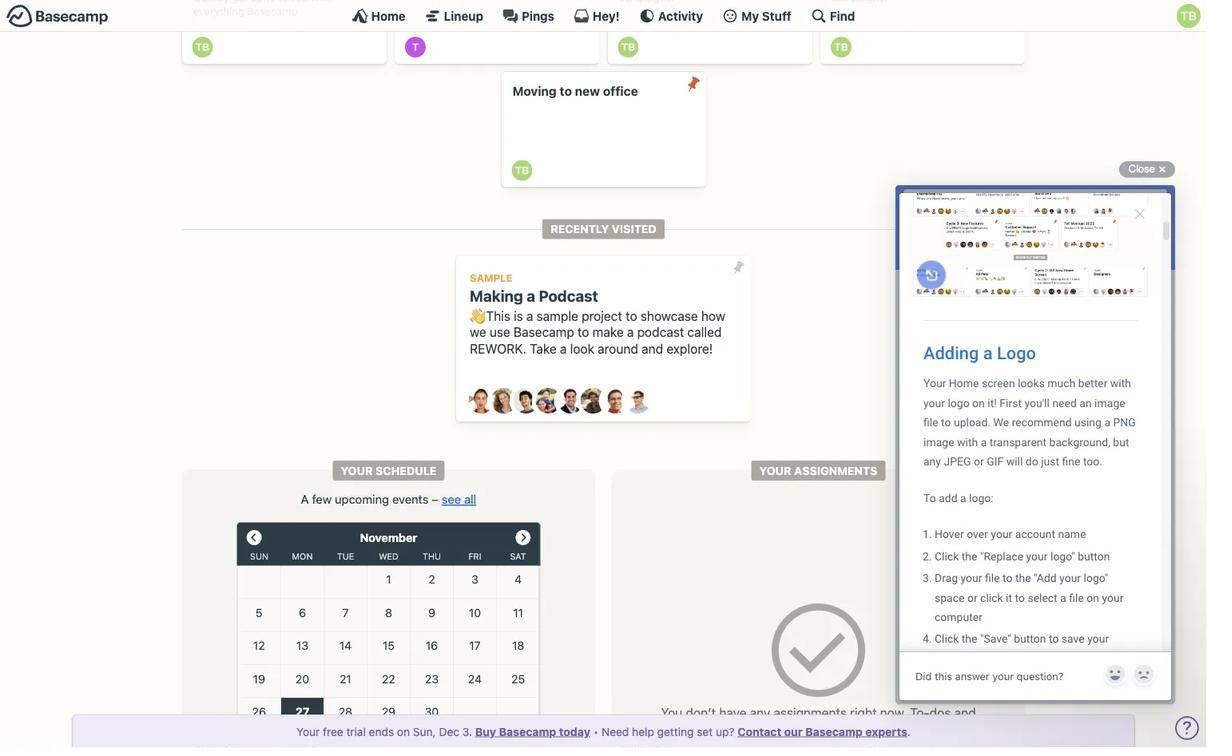 Task type: describe. For each thing, give the bounding box(es) containing it.
sat
[[510, 552, 526, 562]]

close
[[1129, 163, 1155, 175]]

annie bryan image
[[469, 388, 494, 414]]

basecamp right buy
[[499, 725, 556, 739]]

.
[[908, 725, 911, 739]]

don't
[[686, 706, 716, 721]]

fri
[[469, 552, 481, 562]]

on
[[397, 725, 410, 739]]

experts
[[866, 725, 908, 739]]

👋
[[470, 308, 483, 323]]

steve marsh image
[[603, 388, 628, 414]]

show
[[854, 725, 884, 740]]

will
[[832, 725, 851, 740]]

rework.
[[470, 341, 527, 357]]

my stuff
[[742, 9, 792, 23]]

a right making
[[527, 287, 535, 305]]

lineup link
[[425, 8, 483, 24]]

upcoming
[[335, 492, 389, 506]]

basecamp inside quickly get up to speed with everything basecamp
[[247, 5, 297, 17]]

victor cooper image
[[625, 388, 651, 414]]

quickly get up to speed with everything basecamp link
[[182, 0, 387, 64]]

you don't have any assignments right now. to‑dos and cards assigned to you will show up here.
[[661, 706, 976, 740]]

hey! button
[[574, 8, 620, 24]]

activity
[[658, 9, 703, 23]]

sample making a podcast 👋 this is a sample project to showcase how we use basecamp to make a podcast called rework. take a look around and explore!
[[470, 272, 725, 357]]

have
[[719, 706, 747, 721]]

we
[[470, 325, 486, 340]]

to up look
[[578, 325, 589, 340]]

my stuff button
[[722, 8, 792, 24]]

josh fiske image
[[558, 388, 584, 414]]

get
[[232, 0, 248, 4]]

your for your assignments
[[760, 464, 792, 477]]

right
[[850, 706, 877, 721]]

2 tim burton image from the left
[[831, 37, 852, 58]]

your assignments
[[760, 464, 878, 477]]

stuff
[[762, 9, 792, 23]]

dec
[[439, 725, 459, 739]]

switch accounts image
[[6, 4, 109, 29]]

to inside 'link'
[[560, 84, 572, 99]]

called
[[687, 325, 722, 340]]

buy
[[475, 725, 496, 739]]

nicole katz image
[[580, 388, 606, 414]]

you
[[661, 706, 683, 721]]

a left look
[[560, 341, 567, 357]]

to inside you don't have any assignments right now. to‑dos and cards assigned to you will show up here.
[[793, 725, 804, 740]]

0 horizontal spatial your
[[297, 725, 320, 739]]

assignments
[[774, 706, 847, 721]]

with
[[311, 0, 331, 4]]

up?
[[716, 725, 735, 739]]

to‑dos
[[910, 706, 951, 721]]

tue
[[337, 552, 354, 562]]

project
[[582, 308, 622, 323]]

podcast
[[637, 325, 684, 340]]

home link
[[352, 8, 406, 24]]

and inside the sample making a podcast 👋 this is a sample project to showcase how we use basecamp to make a podcast called rework. take a look around and explore!
[[642, 341, 663, 357]]

events
[[392, 492, 429, 506]]

find button
[[811, 8, 855, 24]]

main element
[[0, 0, 1207, 32]]

jennifer young image
[[536, 388, 561, 414]]

up inside you don't have any assignments right now. to‑dos and cards assigned to you will show up here.
[[888, 725, 902, 740]]

moving to new office link
[[501, 72, 706, 187]]

hey!
[[593, 9, 620, 23]]

up inside quickly get up to speed with everything basecamp
[[251, 0, 263, 4]]

pings
[[522, 9, 554, 23]]

contact our basecamp experts link
[[738, 725, 908, 739]]

wed
[[379, 552, 399, 562]]

everything
[[193, 5, 244, 17]]

new
[[575, 84, 600, 99]]

all
[[464, 492, 476, 506]]

recently visited
[[551, 223, 657, 236]]

1 horizontal spatial tim burton image
[[618, 37, 639, 58]]

to inside quickly get up to speed with everything basecamp
[[266, 0, 276, 4]]

contact
[[738, 725, 781, 739]]



Task type: locate. For each thing, give the bounding box(es) containing it.
tim burton image down everything
[[192, 37, 213, 58]]

0 vertical spatial up
[[251, 0, 263, 4]]

close button
[[1119, 160, 1175, 179]]

here.
[[906, 725, 935, 740]]

any
[[750, 706, 770, 721]]

is
[[514, 308, 523, 323]]

None submit
[[681, 72, 706, 97], [726, 255, 751, 281], [681, 72, 706, 97], [726, 255, 751, 281]]

basecamp up the take
[[514, 325, 574, 340]]

take
[[530, 341, 557, 357]]

0 horizontal spatial tim burton image
[[192, 37, 213, 58]]

speed
[[278, 0, 308, 4]]

mon
[[292, 552, 313, 562]]

cards
[[702, 725, 734, 740]]

recently
[[551, 223, 609, 236]]

now.
[[880, 706, 907, 721]]

tim burton image inside quickly get up to speed with everything basecamp link
[[192, 37, 213, 58]]

few
[[312, 492, 332, 506]]

your left assignments
[[760, 464, 792, 477]]

1 vertical spatial and
[[954, 706, 976, 721]]

assignments
[[794, 464, 878, 477]]

moving to new office
[[513, 84, 638, 99]]

making
[[470, 287, 523, 305]]

our
[[784, 725, 803, 739]]

tim burton image inside the moving to new office 'link'
[[512, 160, 532, 181]]

sample
[[470, 272, 513, 284]]

2 horizontal spatial your
[[760, 464, 792, 477]]

up left .
[[888, 725, 902, 740]]

0 horizontal spatial up
[[251, 0, 263, 4]]

tim burton image down find
[[831, 37, 852, 58]]

use
[[490, 325, 510, 340]]

how
[[701, 308, 725, 323]]

0 vertical spatial tim burton image
[[1177, 4, 1201, 28]]

to left speed at the left of the page
[[266, 0, 276, 4]]

lineup
[[444, 9, 483, 23]]

2 horizontal spatial tim burton image
[[1177, 4, 1201, 28]]

to right the project
[[626, 308, 637, 323]]

moving
[[513, 84, 557, 99]]

podcast
[[539, 287, 598, 305]]

tim burton image
[[1177, 4, 1201, 28], [618, 37, 639, 58], [512, 160, 532, 181]]

a
[[527, 287, 535, 305], [527, 308, 533, 323], [627, 325, 634, 340], [560, 341, 567, 357]]

tim burton image
[[192, 37, 213, 58], [831, 37, 852, 58]]

up
[[251, 0, 263, 4], [888, 725, 902, 740]]

find
[[830, 9, 855, 23]]

a
[[301, 492, 309, 506]]

sample
[[537, 308, 578, 323]]

a few upcoming events – see all
[[301, 492, 476, 506]]

make
[[593, 325, 624, 340]]

0 horizontal spatial tim burton image
[[512, 160, 532, 181]]

to left you
[[793, 725, 804, 740]]

1 horizontal spatial tim burton image
[[831, 37, 852, 58]]

this
[[486, 308, 510, 323]]

and right to‑dos
[[954, 706, 976, 721]]

quickly
[[193, 0, 229, 4]]

getting
[[657, 725, 694, 739]]

basecamp down assignments
[[805, 725, 863, 739]]

trial
[[346, 725, 366, 739]]

your for your schedule
[[341, 464, 373, 477]]

1 horizontal spatial up
[[888, 725, 902, 740]]

cross small image
[[1153, 160, 1172, 179], [1153, 160, 1172, 179]]

around
[[598, 341, 638, 357]]

my
[[742, 9, 759, 23]]

a up around
[[627, 325, 634, 340]]

cheryl walters image
[[491, 388, 517, 414]]

activity link
[[639, 8, 703, 24]]

free
[[323, 725, 343, 739]]

home
[[371, 9, 406, 23]]

0 vertical spatial and
[[642, 341, 663, 357]]

buy basecamp today link
[[475, 725, 590, 739]]

to
[[266, 0, 276, 4], [560, 84, 572, 99], [626, 308, 637, 323], [578, 325, 589, 340], [793, 725, 804, 740]]

pings button
[[503, 8, 554, 24]]

help
[[632, 725, 654, 739]]

your free trial ends on sun, dec  3. buy basecamp today • need help getting set up? contact our basecamp experts .
[[297, 725, 911, 739]]

need
[[602, 725, 629, 739]]

ends
[[369, 725, 394, 739]]

showcase
[[641, 308, 698, 323]]

quickly get up to speed with everything basecamp
[[193, 0, 331, 17]]

schedule
[[376, 464, 437, 477]]

•
[[593, 725, 599, 739]]

jared davis image
[[513, 388, 539, 414]]

see
[[442, 492, 461, 506]]

set
[[697, 725, 713, 739]]

explore!
[[667, 341, 713, 357]]

–
[[432, 492, 439, 506]]

1 vertical spatial up
[[888, 725, 902, 740]]

your left free
[[297, 725, 320, 739]]

1 horizontal spatial your
[[341, 464, 373, 477]]

see all link
[[442, 492, 476, 506]]

0 horizontal spatial and
[[642, 341, 663, 357]]

1 horizontal spatial and
[[954, 706, 976, 721]]

office
[[603, 84, 638, 99]]

1 vertical spatial tim burton image
[[618, 37, 639, 58]]

and down podcast
[[642, 341, 663, 357]]

sun
[[250, 552, 268, 562]]

basecamp down speed at the left of the page
[[247, 5, 297, 17]]

look
[[570, 341, 594, 357]]

basecamp
[[247, 5, 297, 17], [514, 325, 574, 340], [499, 725, 556, 739], [805, 725, 863, 739]]

up right get
[[251, 0, 263, 4]]

to left new
[[560, 84, 572, 99]]

2 vertical spatial tim burton image
[[512, 160, 532, 181]]

terry image
[[405, 37, 426, 58]]

1 tim burton image from the left
[[192, 37, 213, 58]]

sun,
[[413, 725, 436, 739]]

today
[[559, 725, 590, 739]]

basecamp inside the sample making a podcast 👋 this is a sample project to showcase how we use basecamp to make a podcast called rework. take a look around and explore!
[[514, 325, 574, 340]]

and inside you don't have any assignments right now. to‑dos and cards assigned to you will show up here.
[[954, 706, 976, 721]]

november
[[360, 531, 417, 545]]

and
[[642, 341, 663, 357], [954, 706, 976, 721]]

tim burton image inside main element
[[1177, 4, 1201, 28]]

assigned
[[738, 725, 789, 740]]

visited
[[612, 223, 657, 236]]

your schedule
[[341, 464, 437, 477]]

thu
[[423, 552, 441, 562]]

3.
[[462, 725, 472, 739]]

your up upcoming
[[341, 464, 373, 477]]

a right 'is'
[[527, 308, 533, 323]]



Task type: vqa. For each thing, say whether or not it's contained in the screenshot.
the My
yes



